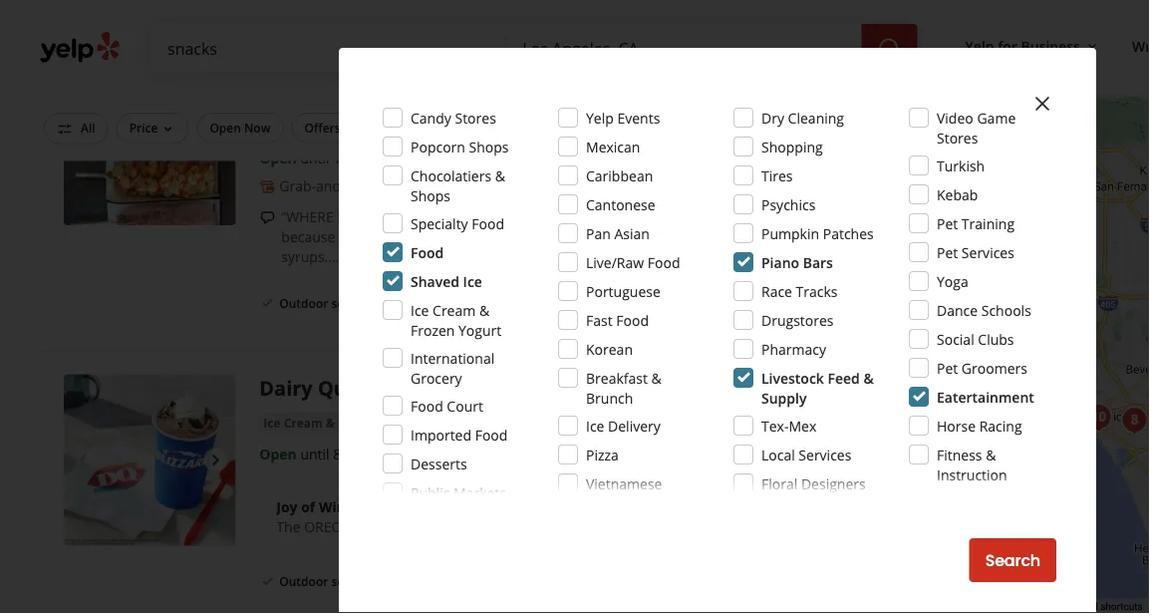 Task type: describe. For each thing, give the bounding box(es) containing it.
0 vertical spatial cream
[[284, 119, 323, 135]]

16 info v2 image
[[192, 1, 208, 17]]

hot dogs button
[[586, 117, 648, 137]]

yoga
[[937, 272, 969, 291]]

open until 10:00 pm
[[260, 149, 394, 167]]

outdoor seating for 16 checkmark v2 icon
[[279, 295, 373, 311]]

local services
[[762, 445, 852, 464]]

& down shaved ice
[[479, 301, 490, 320]]

0 vertical spatial shops
[[469, 137, 509, 156]]

specialty
[[411, 214, 468, 233]]

imported
[[411, 425, 472, 444]]

are
[[408, 227, 429, 246]]

and-
[[316, 176, 345, 195]]

food for specialty food
[[472, 214, 504, 233]]

"where have u been juicy?!?! i'm always slightly disappointed with smoothie/juice places because the drinks are usually way too sweet and taste like they're made of artificial syrups.…"
[[281, 207, 868, 266]]

drugstores
[[762, 311, 834, 329]]

ice cream & frozen yogurt for 1st ice cream & frozen yogurt button from the bottom of the page
[[263, 414, 421, 431]]

search
[[986, 549, 1041, 572]]

slightly
[[557, 207, 602, 226]]

tracks
[[796, 282, 838, 301]]

close image
[[1031, 92, 1055, 116]]

google image
[[945, 587, 1011, 613]]

live/raw food
[[586, 253, 680, 272]]

juicy?!?!
[[429, 207, 483, 226]]

for
[[998, 36, 1018, 55]]

until for queen/orange
[[301, 444, 330, 463]]

dogs inside filters group
[[752, 120, 781, 136]]

ice cream & frozen yogurt for 2nd ice cream & frozen yogurt button from the bottom
[[263, 119, 421, 135]]

open for 88 hotdog & juicy
[[260, 149, 297, 167]]

88
[[260, 54, 282, 81]]

& left the smoothies
[[499, 119, 508, 135]]

delivery for ice delivery
[[608, 416, 661, 435]]

healthy dining
[[406, 176, 500, 195]]

kebab
[[937, 185, 978, 204]]

delivery for offers delivery
[[344, 120, 391, 136]]

go
[[345, 176, 362, 195]]

pm for queen/orange
[[365, 444, 386, 463]]

outdoor seating button
[[611, 113, 731, 143]]

1 ice cream & frozen yogurt link from the top
[[260, 117, 425, 137]]

breakfast & brunch
[[586, 368, 662, 407]]

been
[[390, 207, 425, 226]]

yogurt for 2nd ice cream & frozen yogurt button from the bottom
[[381, 119, 421, 135]]

hot inside button
[[590, 119, 612, 135]]

yelp for business
[[966, 36, 1081, 55]]

all
[[81, 120, 95, 136]]

keyboard shortcuts button
[[1057, 600, 1143, 613]]

2 vertical spatial cream
[[284, 414, 323, 431]]

allowed
[[784, 120, 830, 136]]

more link
[[348, 247, 385, 266]]

tex-
[[762, 416, 789, 435]]

free wi-fi
[[533, 120, 590, 136]]

& inside breakfast & brunch
[[652, 368, 662, 387]]

pizza
[[586, 445, 619, 464]]

they're
[[669, 227, 713, 246]]

the
[[276, 517, 301, 536]]

horse racing
[[937, 416, 1022, 435]]

outdoor seating
[[624, 120, 718, 136]]

frozen for second 'ice cream & frozen yogurt' link from the bottom
[[338, 119, 378, 135]]

bars for piano
[[803, 253, 833, 272]]

search button
[[970, 538, 1057, 582]]

hot dogs link
[[586, 117, 648, 137]]

search image
[[878, 37, 902, 61]]

too
[[511, 227, 533, 246]]

seating for outdoor seating's 16 checkmark v2 image
[[331, 573, 373, 590]]

breakfast
[[586, 368, 648, 387]]

food for imported food
[[475, 425, 508, 444]]

because
[[281, 227, 335, 246]]

services for pet services
[[962, 243, 1015, 262]]

now
[[244, 120, 271, 136]]

blizzard®
[[429, 517, 491, 536]]

1 ice cream & frozen yogurt button from the top
[[260, 117, 425, 137]]

all button
[[44, 113, 108, 144]]

previous image for dairy queen/orange julius treat ctr
[[72, 448, 96, 472]]

2 ice cream & frozen yogurt link from the top
[[260, 413, 425, 433]]

pan asian
[[586, 224, 650, 243]]

slideshow element for 88 hotdog & juicy
[[64, 54, 236, 225]]

shaved
[[411, 272, 460, 291]]

free wi-fi button
[[520, 113, 603, 143]]

ice delivery
[[586, 416, 661, 435]]

international grocery
[[411, 348, 495, 387]]

schools
[[982, 301, 1032, 320]]

piano
[[762, 253, 800, 272]]

88 hotdog & juicy image
[[64, 54, 236, 225]]

dairy
[[260, 374, 313, 402]]

ctr
[[588, 374, 619, 402]]

korean
[[586, 339, 633, 358]]

pet groomers
[[937, 358, 1028, 377]]

cocoa
[[385, 517, 425, 536]]

u
[[376, 207, 386, 226]]

caribbean
[[586, 166, 653, 185]]

start order link
[[752, 282, 876, 326]]

until for hotdog
[[301, 149, 330, 167]]

seating for 16 checkmark v2 icon
[[331, 295, 373, 311]]

fitness
[[937, 445, 983, 464]]

have
[[337, 207, 373, 226]]

reservations button
[[412, 113, 512, 143]]

user actions element
[[950, 28, 1150, 68]]

fi
[[580, 120, 590, 136]]

ice down dairy
[[263, 414, 281, 431]]

chocolatiers & shops
[[411, 166, 505, 205]]

turkish
[[937, 156, 985, 175]]

popcorn
[[411, 137, 465, 156]]

race tracks
[[762, 282, 838, 301]]

ice down shaved
[[411, 301, 429, 320]]

yelp for yelp for business
[[966, 36, 995, 55]]

horse
[[937, 416, 976, 435]]

16 grab and go v2 image
[[260, 178, 275, 194]]

outdoor inside button
[[624, 120, 673, 136]]

pet for pet services
[[937, 243, 958, 262]]

& inside livestock feed & supply
[[864, 368, 874, 387]]

livestock
[[762, 368, 824, 387]]

the
[[339, 227, 360, 246]]

map region
[[848, 0, 1150, 613]]

16 checkmark v2 image
[[260, 295, 275, 311]]

floral
[[762, 474, 798, 493]]

offers delivery button
[[292, 113, 404, 143]]

grocery
[[411, 368, 462, 387]]

mexican
[[586, 137, 640, 156]]

game
[[977, 108, 1016, 127]]

imported food
[[411, 425, 508, 444]]

2 horizontal spatial 16 checkmark v2 image
[[473, 295, 488, 311]]

dogs allowed
[[752, 120, 830, 136]]

0 vertical spatial treat
[[530, 374, 583, 402]]

public markets
[[411, 483, 506, 502]]

& inside the fitness & instruction
[[986, 445, 996, 464]]

court
[[447, 396, 483, 415]]

& up open until 8:00 pm
[[326, 414, 335, 431]]

joy
[[276, 497, 298, 516]]

pet training
[[937, 214, 1015, 233]]



Task type: vqa. For each thing, say whether or not it's contained in the screenshot.
HAVE
yes



Task type: locate. For each thing, give the bounding box(es) containing it.
next image for dairy queen/orange julius treat ctr
[[204, 448, 228, 472]]

video game stores
[[937, 108, 1016, 147]]

pet for pet training
[[937, 214, 958, 233]]

2 seating from the top
[[331, 573, 373, 590]]

& right breakfast
[[652, 368, 662, 387]]

like
[[643, 227, 665, 246]]

2 ice cream & frozen yogurt button from the top
[[260, 413, 425, 433]]

juice bars & smoothies
[[437, 119, 574, 135]]

0 vertical spatial frozen
[[338, 119, 378, 135]]

1 vertical spatial shops
[[411, 186, 451, 205]]

pm right 8:00
[[365, 444, 386, 463]]

local
[[762, 445, 795, 464]]

pan
[[586, 224, 611, 243]]

yelp inside search dialog
[[586, 108, 614, 127]]

vietnamese
[[586, 474, 662, 493]]

1 vertical spatial pet
[[937, 243, 958, 262]]

asian
[[615, 224, 650, 243]]

open for dairy queen/orange julius treat ctr
[[260, 444, 297, 463]]

ice right shaved
[[463, 272, 482, 291]]

search dialog
[[0, 0, 1150, 613]]

0 horizontal spatial of
[[301, 497, 315, 516]]

1 pet from the top
[[937, 214, 958, 233]]

0 vertical spatial bars
[[469, 119, 496, 135]]

next image for 88 hotdog & juicy
[[204, 128, 228, 152]]

& up i'm
[[495, 166, 505, 185]]

fast
[[586, 311, 613, 329]]

bars inside search dialog
[[803, 253, 833, 272]]

outdoor
[[624, 120, 673, 136], [279, 295, 328, 311], [279, 573, 328, 590]]

services down training
[[962, 243, 1015, 262]]

back!
[[546, 517, 581, 536]]

tires
[[762, 166, 793, 185]]

2 slideshow element from the top
[[64, 374, 236, 546]]

dairy queen/orange julius treat ctr link
[[260, 374, 619, 402]]

1 vertical spatial open
[[260, 149, 297, 167]]

0 horizontal spatial bars
[[469, 119, 496, 135]]

0 vertical spatial pet
[[937, 214, 958, 233]]

pm
[[373, 149, 394, 167], [365, 444, 386, 463]]

syrups.…"
[[281, 247, 344, 266]]

pet up yoga
[[937, 243, 958, 262]]

ice up pizza
[[586, 416, 605, 435]]

1 vertical spatial bars
[[803, 253, 833, 272]]

shops inside chocolatiers & shops
[[411, 186, 451, 205]]

cream up open until 8:00 pm
[[284, 414, 323, 431]]

pet down kebab
[[937, 214, 958, 233]]

delivery inside button
[[344, 120, 391, 136]]

yelp for business button
[[958, 28, 1109, 64]]

1 vertical spatial delivery
[[409, 295, 457, 311]]

cup
[[399, 497, 426, 516]]

0 vertical spatial pm
[[373, 149, 394, 167]]

0 vertical spatial open
[[210, 120, 241, 136]]

outdoor seating for outdoor seating's 16 checkmark v2 image
[[279, 573, 373, 590]]

16 healthy dining v2 image
[[386, 178, 402, 194]]

and
[[578, 227, 603, 246]]

of inside "where have u been juicy?!?! i'm always slightly disappointed with smoothie/juice places because the drinks are usually way too sweet and taste like they're made of artificial syrups.…"
[[758, 227, 771, 246]]

1 vertical spatial outdoor seating
[[279, 573, 373, 590]]

2 vertical spatial ice cream & frozen yogurt
[[263, 414, 421, 431]]

16 speech v2 image
[[260, 210, 275, 226]]

ice cream & frozen yogurt inside search dialog
[[411, 301, 502, 339]]

shops down juice bars & smoothies button on the top
[[469, 137, 509, 156]]

ice cream & frozen yogurt button up "10:00"
[[260, 117, 425, 137]]

outdoor for 16 checkmark v2 icon
[[279, 295, 328, 311]]

0 horizontal spatial yelp
[[586, 108, 614, 127]]

winter
[[319, 497, 367, 516]]

ice
[[263, 119, 281, 135], [463, 272, 482, 291], [411, 301, 429, 320], [263, 414, 281, 431], [586, 416, 605, 435]]

0 vertical spatial ice cream & frozen yogurt link
[[260, 117, 425, 137]]

0 vertical spatial services
[[962, 243, 1015, 262]]

2 vertical spatial delivery
[[608, 416, 661, 435]]

1 vertical spatial ice cream & frozen yogurt
[[411, 301, 502, 339]]

oreo®
[[304, 517, 354, 536]]

social
[[937, 329, 975, 348]]

sweet
[[537, 227, 575, 246]]

keyboard
[[1057, 601, 1098, 613]]

1 horizontal spatial treat
[[530, 374, 583, 402]]

ice cream & frozen yogurt up "10:00"
[[263, 119, 421, 135]]

16 checkmark v2 image for delivery
[[389, 295, 405, 311]]

1 vertical spatial yelp
[[586, 108, 614, 127]]

pumpkin
[[762, 224, 820, 243]]

seating
[[676, 120, 718, 136]]

food court
[[411, 396, 483, 415]]

ice cream & frozen yogurt
[[263, 119, 421, 135], [411, 301, 502, 339], [263, 414, 421, 431]]

hot inside joy of winter in a cup the oreo® hot cocoa blizzard® treat is back!
[[358, 517, 381, 536]]

dance
[[937, 301, 978, 320]]

0 vertical spatial until
[[301, 149, 330, 167]]

0 horizontal spatial services
[[799, 445, 852, 464]]

offers delivery
[[305, 120, 391, 136]]

1 outdoor seating from the top
[[279, 295, 373, 311]]

of down smoothie/juice
[[758, 227, 771, 246]]

ice cream & frozen yogurt button up 8:00
[[260, 413, 425, 433]]

in
[[370, 497, 384, 516]]

"where
[[281, 207, 334, 226]]

88 hotdog & juicy
[[260, 54, 433, 81]]

& left juicy
[[365, 54, 380, 81]]

1 slideshow element from the top
[[64, 54, 236, 225]]

delivery down shaved
[[409, 295, 457, 311]]

supply
[[762, 388, 807, 407]]

1 vertical spatial ice cream & frozen yogurt link
[[260, 413, 425, 433]]

pet
[[937, 214, 958, 233], [937, 243, 958, 262], [937, 358, 958, 377]]

1 horizontal spatial stores
[[937, 128, 978, 147]]

&
[[365, 54, 380, 81], [326, 119, 335, 135], [499, 119, 508, 135], [495, 166, 505, 185], [479, 301, 490, 320], [652, 368, 662, 387], [864, 368, 874, 387], [326, 414, 335, 431], [986, 445, 996, 464]]

3 pet from the top
[[937, 358, 958, 377]]

eatertainment
[[937, 387, 1035, 406]]

pm up 16 healthy dining v2 image
[[373, 149, 394, 167]]

1 vertical spatial hot
[[358, 517, 381, 536]]

pet for pet groomers
[[937, 358, 958, 377]]

1 horizontal spatial dogs
[[752, 120, 781, 136]]

next image
[[204, 128, 228, 152], [204, 448, 228, 472]]

hot down in
[[358, 517, 381, 536]]

1 vertical spatial seating
[[331, 573, 373, 590]]

1 vertical spatial outdoor
[[279, 295, 328, 311]]

2 vertical spatial open
[[260, 444, 297, 463]]

dance schools
[[937, 301, 1032, 320]]

ice cream & frozen yogurt up international
[[411, 301, 502, 339]]

1 horizontal spatial services
[[962, 243, 1015, 262]]

1 vertical spatial services
[[799, 445, 852, 464]]

0 horizontal spatial hot
[[358, 517, 381, 536]]

stores inside video game stores
[[937, 128, 978, 147]]

frozen for 2nd 'ice cream & frozen yogurt' link
[[338, 414, 378, 431]]

16 filter v2 image
[[57, 121, 73, 137]]

queen/orange
[[318, 374, 465, 402]]

pumpkin patches
[[762, 224, 874, 243]]

1 vertical spatial treat
[[495, 517, 529, 536]]

2 vertical spatial pet
[[937, 358, 958, 377]]

ice cream & frozen yogurt link up "10:00"
[[260, 117, 425, 137]]

yelp for yelp events
[[586, 108, 614, 127]]

frozen inside ice cream & frozen yogurt
[[411, 321, 455, 339]]

pet down social
[[937, 358, 958, 377]]

0 vertical spatial ice cream & frozen yogurt
[[263, 119, 421, 135]]

hotdog
[[287, 54, 360, 81]]

bars inside button
[[469, 119, 496, 135]]

drinks
[[364, 227, 404, 246]]

dry cleaning
[[762, 108, 844, 127]]

designers
[[801, 474, 866, 493]]

dogs allowed button
[[739, 113, 843, 143]]

1 horizontal spatial hot
[[590, 119, 612, 135]]

until up grab-and-go in the top left of the page
[[301, 149, 330, 167]]

0 vertical spatial next image
[[204, 128, 228, 152]]

1 vertical spatial frozen
[[411, 321, 455, 339]]

& up instruction
[[986, 445, 996, 464]]

outdoor seating down oreo®
[[279, 573, 373, 590]]

cream inside search dialog
[[433, 301, 476, 320]]

1 previous image from the top
[[72, 128, 96, 152]]

0 horizontal spatial dogs
[[615, 119, 644, 135]]

open left now
[[210, 120, 241, 136]]

stores
[[455, 108, 496, 127], [937, 128, 978, 147]]

shortcuts
[[1101, 601, 1143, 613]]

0 vertical spatial yogurt
[[381, 119, 421, 135]]

2 until from the top
[[301, 444, 330, 463]]

shops down chocolatiers at top
[[411, 186, 451, 205]]

artificial
[[775, 227, 826, 246]]

ice left offers
[[263, 119, 281, 135]]

2 outdoor seating from the top
[[279, 573, 373, 590]]

offers
[[305, 120, 341, 136]]

0 horizontal spatial shops
[[411, 186, 451, 205]]

1 vertical spatial until
[[301, 444, 330, 463]]

16 checkmark v2 image for outdoor seating
[[260, 573, 275, 589]]

frozen
[[338, 119, 378, 135], [411, 321, 455, 339], [338, 414, 378, 431]]

slideshow element for dairy queen/orange julius treat ctr
[[64, 374, 236, 546]]

8:00
[[333, 444, 361, 463]]

yelp inside button
[[966, 36, 995, 55]]

16 chevron down v2 image
[[1085, 39, 1101, 55]]

international
[[411, 348, 495, 367]]

pet services
[[937, 243, 1015, 262]]

cream down shaved ice
[[433, 301, 476, 320]]

hot right fi
[[590, 119, 612, 135]]

2 vertical spatial yogurt
[[381, 414, 421, 431]]

previous image for 88 hotdog & juicy
[[72, 128, 96, 152]]

1 vertical spatial of
[[301, 497, 315, 516]]

& right the feed
[[864, 368, 874, 387]]

2 pet from the top
[[937, 243, 958, 262]]

slideshow element
[[64, 54, 236, 225], [64, 374, 236, 546]]

0 horizontal spatial stores
[[455, 108, 496, 127]]

0 vertical spatial outdoor
[[624, 120, 673, 136]]

& inside chocolatiers & shops
[[495, 166, 505, 185]]

0 vertical spatial delivery
[[344, 120, 391, 136]]

1 vertical spatial yogurt
[[459, 321, 502, 339]]

open now button
[[197, 113, 284, 143]]

None search field
[[152, 24, 922, 72]]

1 vertical spatial slideshow element
[[64, 374, 236, 546]]

markets
[[454, 483, 506, 502]]

open up '16 grab and go v2' image
[[260, 149, 297, 167]]

1 vertical spatial cream
[[433, 301, 476, 320]]

1 until from the top
[[301, 149, 330, 167]]

wi-
[[562, 120, 580, 136]]

yogurt inside search dialog
[[459, 321, 502, 339]]

0 horizontal spatial delivery
[[344, 120, 391, 136]]

bars
[[469, 119, 496, 135], [803, 253, 833, 272]]

yelp events
[[586, 108, 660, 127]]

0 vertical spatial yelp
[[966, 36, 995, 55]]

of inside joy of winter in a cup the oreo® hot cocoa blizzard® treat is back!
[[301, 497, 315, 516]]

1 vertical spatial ice cream & frozen yogurt button
[[260, 413, 425, 433]]

0 vertical spatial hot
[[590, 119, 612, 135]]

2 vertical spatial outdoor
[[279, 573, 328, 590]]

wr link
[[1125, 28, 1150, 64]]

of right the joy
[[301, 497, 315, 516]]

0 horizontal spatial treat
[[495, 517, 529, 536]]

ice cream & frozen yogurt link up 8:00
[[260, 413, 425, 433]]

0 vertical spatial outdoor seating
[[279, 295, 373, 311]]

seating
[[331, 295, 373, 311], [331, 573, 373, 590]]

0 vertical spatial seating
[[331, 295, 373, 311]]

juice
[[437, 119, 466, 135]]

2 next image from the top
[[204, 448, 228, 472]]

0 vertical spatial slideshow element
[[64, 54, 236, 225]]

1 horizontal spatial yelp
[[966, 36, 995, 55]]

psychics
[[762, 195, 816, 214]]

cream down 4.6 star rating image on the top left
[[284, 119, 323, 135]]

food for fast food
[[616, 311, 649, 329]]

desserts
[[411, 454, 467, 473]]

1 vertical spatial previous image
[[72, 448, 96, 472]]

1 horizontal spatial of
[[758, 227, 771, 246]]

yogurt for 1st ice cream & frozen yogurt button from the bottom of the page
[[381, 414, 421, 431]]

disappointed
[[606, 207, 691, 226]]

treat left ctr
[[530, 374, 583, 402]]

0 vertical spatial of
[[758, 227, 771, 246]]

1 horizontal spatial shops
[[469, 137, 509, 156]]

1 horizontal spatial delivery
[[409, 295, 457, 311]]

2 vertical spatial frozen
[[338, 414, 378, 431]]

treat left the is
[[495, 517, 529, 536]]

delivery down brunch
[[608, 416, 661, 435]]

outdoor for outdoor seating's 16 checkmark v2 image
[[279, 573, 328, 590]]

open up the joy
[[260, 444, 297, 463]]

16 checkmark v2 image
[[389, 295, 405, 311], [473, 295, 488, 311], [260, 573, 275, 589]]

4.6 star rating image
[[260, 87, 367, 107]]

1 next image from the top
[[204, 128, 228, 152]]

services up designers
[[799, 445, 852, 464]]

chocolatiers
[[411, 166, 492, 185]]

yogurt down queen/orange on the bottom
[[381, 414, 421, 431]]

yogurt up popcorn on the top left
[[381, 119, 421, 135]]

specialty food
[[411, 214, 504, 233]]

social clubs
[[937, 329, 1014, 348]]

10:00
[[333, 149, 369, 167]]

outdoor seating down syrups.…"
[[279, 295, 373, 311]]

pm for hotdog
[[373, 149, 394, 167]]

2 horizontal spatial delivery
[[608, 416, 661, 435]]

ice cream & frozen yogurt up 8:00
[[263, 414, 421, 431]]

0 vertical spatial ice cream & frozen yogurt button
[[260, 117, 425, 137]]

until left 8:00
[[301, 444, 330, 463]]

services for local services
[[799, 445, 852, 464]]

1 horizontal spatial bars
[[803, 253, 833, 272]]

open inside button
[[210, 120, 241, 136]]

seating down oreo®
[[331, 573, 373, 590]]

piano bars
[[762, 253, 833, 272]]

sunny blue image
[[1079, 398, 1119, 438], [1115, 401, 1150, 441]]

filters group
[[40, 113, 847, 144]]

& up 'open until 10:00 pm'
[[326, 119, 335, 135]]

dry
[[762, 108, 785, 127]]

previous image
[[72, 128, 96, 152], [72, 448, 96, 472]]

frozen up international
[[411, 321, 455, 339]]

2 previous image from the top
[[72, 448, 96, 472]]

mex
[[789, 416, 817, 435]]

0 vertical spatial stores
[[455, 108, 496, 127]]

instruction
[[937, 465, 1008, 484]]

1 vertical spatial pm
[[365, 444, 386, 463]]

made
[[717, 227, 754, 246]]

bars for juice
[[469, 119, 496, 135]]

ice cream & frozen yogurt button
[[260, 117, 425, 137], [260, 413, 425, 433]]

frozen up "10:00"
[[338, 119, 378, 135]]

1 vertical spatial next image
[[204, 448, 228, 472]]

dairy queen/orange julius treat ctr image
[[64, 374, 236, 546]]

1 horizontal spatial 16 checkmark v2 image
[[389, 295, 405, 311]]

1 vertical spatial stores
[[937, 128, 978, 147]]

0 horizontal spatial 16 checkmark v2 image
[[260, 573, 275, 589]]

open now
[[210, 120, 271, 136]]

delivery inside search dialog
[[608, 416, 661, 435]]

wr
[[1132, 36, 1150, 55]]

seating down more link
[[331, 295, 373, 311]]

food for live/raw food
[[648, 253, 680, 272]]

0 vertical spatial previous image
[[72, 128, 96, 152]]

yogurt up international
[[459, 321, 502, 339]]

grab-and-go
[[279, 176, 362, 195]]

treat inside joy of winter in a cup the oreo® hot cocoa blizzard® treat is back!
[[495, 517, 529, 536]]

frozen up 8:00
[[338, 414, 378, 431]]

open until 8:00 pm
[[260, 444, 386, 463]]

fast food
[[586, 311, 649, 329]]

i'm
[[486, 207, 506, 226]]

1 seating from the top
[[331, 295, 373, 311]]

delivery up "10:00"
[[344, 120, 391, 136]]



